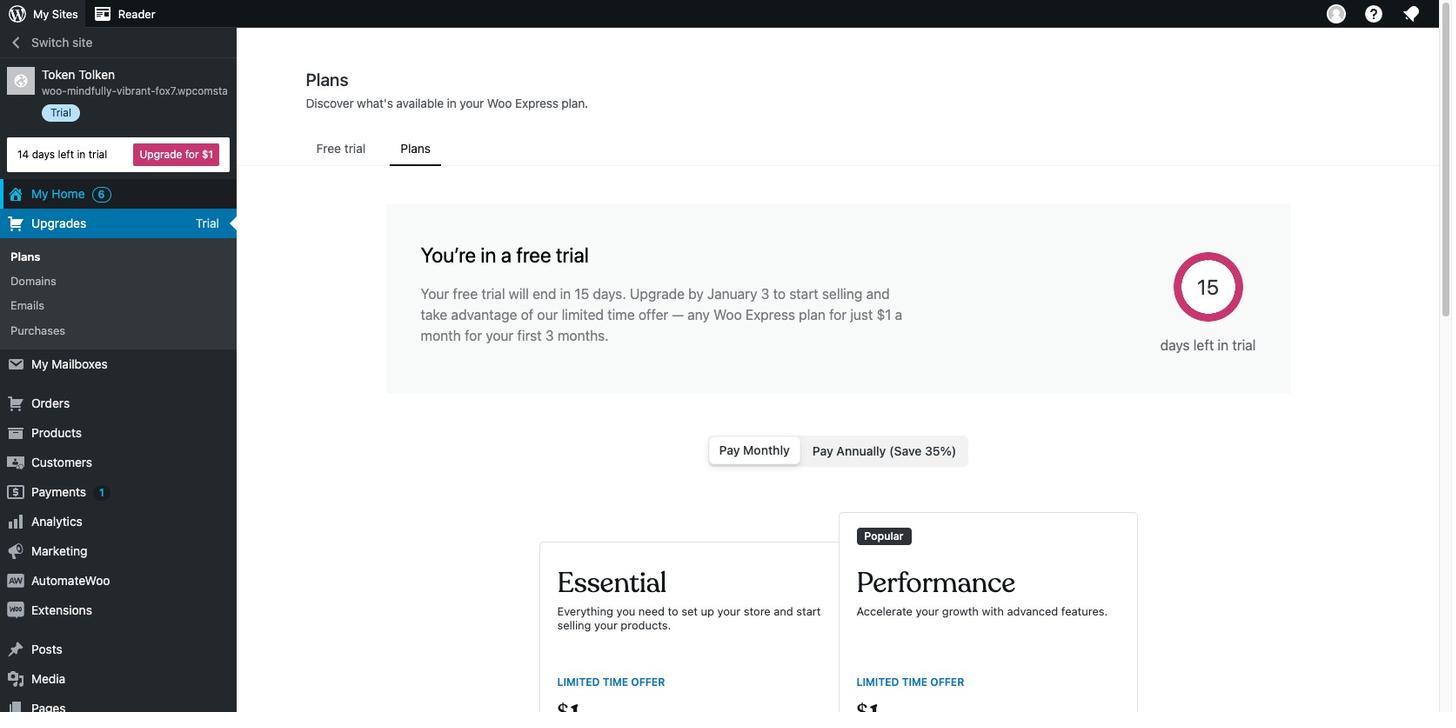 Task type: locate. For each thing, give the bounding box(es) containing it.
my home
[[31, 186, 85, 201]]

offer
[[631, 676, 665, 689], [930, 676, 964, 689]]

0 vertical spatial for
[[829, 307, 847, 323]]

days
[[32, 148, 55, 161], [1160, 338, 1190, 353]]

pay
[[719, 443, 740, 458], [812, 444, 833, 459]]

accelerate your growth with advanced features.
[[857, 605, 1108, 619]]

None radio
[[802, 438, 967, 465]]

for
[[829, 307, 847, 323], [465, 328, 482, 344]]

domains link
[[0, 269, 237, 294]]

limited time offer down products.
[[557, 676, 665, 689]]

1 horizontal spatial and
[[866, 286, 890, 302]]

pay inside radio
[[812, 444, 833, 459]]

1 vertical spatial plans link
[[0, 244, 237, 269]]

0 horizontal spatial upgrade
[[140, 148, 182, 161]]

your right available
[[460, 96, 484, 110]]

offer down products.
[[631, 676, 665, 689]]

free trial
[[316, 141, 366, 156]]

0 vertical spatial and
[[866, 286, 890, 302]]

plans link
[[390, 133, 441, 164], [0, 244, 237, 269]]

0 horizontal spatial free
[[453, 286, 478, 302]]

your
[[421, 286, 449, 302]]

trial inside token tolken woo-mindfully-vibrant-fox7.wpcomstaging.com trial
[[50, 106, 71, 119]]

emails link
[[0, 294, 237, 318]]

0 vertical spatial start
[[789, 286, 819, 302]]

available
[[396, 96, 444, 110]]

will
[[509, 286, 529, 302]]

selling left 'you'
[[557, 619, 591, 633]]

upgrade
[[140, 148, 182, 161], [630, 286, 685, 302]]

plans link down available
[[390, 133, 441, 164]]

0 vertical spatial img image
[[7, 484, 24, 501]]

14
[[17, 148, 29, 161]]

plans link up emails link
[[0, 244, 237, 269]]

woo left express plan.
[[487, 96, 512, 110]]

1 horizontal spatial for
[[829, 307, 847, 323]]

up
[[701, 605, 714, 619]]

1 horizontal spatial 3
[[761, 286, 769, 302]]

1 vertical spatial trial
[[196, 216, 219, 230]]

limited
[[562, 307, 604, 323]]

main content
[[318, 166, 1359, 713]]

main content containing essential
[[318, 166, 1359, 713]]

orders link
[[0, 389, 237, 418]]

of
[[521, 307, 534, 323]]

and up $1
[[866, 286, 890, 302]]

days left in trial
[[1160, 338, 1256, 353]]

for left just
[[829, 307, 847, 323]]

store
[[744, 605, 771, 619]]

just
[[850, 307, 873, 323]]

1 vertical spatial woo
[[713, 307, 742, 323]]

1 horizontal spatial trial
[[196, 216, 219, 230]]

products.
[[621, 619, 671, 633]]

manage your notifications image
[[1401, 3, 1422, 24]]

menu
[[306, 133, 1371, 166]]

0 vertical spatial left
[[58, 148, 74, 161]]

free up end
[[516, 243, 551, 267]]

limited time offer down accelerate
[[857, 676, 964, 689]]

start right the store at the bottom of the page
[[796, 605, 821, 619]]

january
[[707, 286, 757, 302]]

1 horizontal spatial a
[[895, 307, 902, 323]]

left
[[58, 148, 74, 161], [1194, 338, 1214, 353]]

1 vertical spatial a
[[895, 307, 902, 323]]

my for my mailboxes
[[31, 356, 48, 371]]

img image left automatewoo
[[7, 572, 24, 590]]

free up the advantage at left
[[453, 286, 478, 302]]

advanced
[[1007, 605, 1058, 619]]

to left the set
[[668, 605, 678, 619]]

time down accelerate
[[902, 676, 928, 689]]

fox7.wpcomstaging.com
[[155, 85, 273, 98]]

by
[[688, 286, 704, 302]]

0 horizontal spatial plans
[[10, 250, 40, 264]]

left inside main content
[[1194, 338, 1214, 353]]

0 vertical spatial my
[[33, 7, 49, 21]]

your left products.
[[594, 619, 618, 633]]

my for my sites
[[33, 7, 49, 21]]

15 up days left in trial
[[1197, 275, 1219, 299]]

selling
[[822, 286, 863, 302], [557, 619, 591, 633]]

token tolken woo-mindfully-vibrant-fox7.wpcomstaging.com trial
[[42, 67, 273, 119]]

1 horizontal spatial free
[[516, 243, 551, 267]]

plans up discover
[[306, 70, 348, 90]]

1 horizontal spatial woo
[[713, 307, 742, 323]]

1 vertical spatial to
[[668, 605, 678, 619]]

img image
[[7, 484, 24, 501], [7, 572, 24, 590], [7, 602, 24, 619]]

0 horizontal spatial woo
[[487, 96, 512, 110]]

features.
[[1061, 605, 1108, 619]]

everything
[[557, 605, 613, 619]]

month
[[421, 328, 461, 344]]

0 horizontal spatial trial
[[50, 106, 71, 119]]

with
[[982, 605, 1004, 619]]

1 vertical spatial upgrade
[[630, 286, 685, 302]]

my left "home"
[[31, 186, 48, 201]]

1 horizontal spatial left
[[1194, 338, 1214, 353]]

limited down 'everything'
[[557, 676, 600, 689]]

img image left extensions
[[7, 602, 24, 619]]

trial down woo-
[[50, 106, 71, 119]]

1 img image from the top
[[7, 484, 24, 501]]

and right the store at the bottom of the page
[[774, 605, 793, 619]]

1 limited from the left
[[557, 676, 600, 689]]

woo down january
[[713, 307, 742, 323]]

tolken
[[79, 67, 115, 82]]

pay left monthly
[[719, 443, 740, 458]]

pay inside pay monthly option
[[719, 443, 740, 458]]

emails
[[10, 299, 44, 313]]

free inside your free trial will end in 15 days. upgrade by january 3 to start selling and take advantage of our limited time offer — any woo express plan for just $1 a month for your first 3 months.
[[453, 286, 478, 302]]

you're in a free trial
[[421, 243, 589, 267]]

and inside your free trial will end in 15 days. upgrade by january 3 to start selling and take advantage of our limited time offer — any woo express plan for just $1 a month for your first 3 months.
[[866, 286, 890, 302]]

0 horizontal spatial time
[[603, 676, 628, 689]]

15
[[1197, 275, 1219, 299], [575, 286, 589, 302]]

1 limited time offer from the left
[[557, 676, 665, 689]]

1 vertical spatial start
[[796, 605, 821, 619]]

for down the advantage at left
[[465, 328, 482, 344]]

upgrade up offer
[[630, 286, 685, 302]]

days.
[[593, 286, 626, 302]]

1 horizontal spatial plans
[[306, 70, 348, 90]]

trial inside your free trial will end in 15 days. upgrade by january 3 to start selling and take advantage of our limited time offer — any woo express plan for just $1 a month for your first 3 months.
[[481, 286, 505, 302]]

1 horizontal spatial offer
[[930, 676, 964, 689]]

accelerate
[[857, 605, 913, 619]]

your inside plans discover what's available in your woo express plan.
[[460, 96, 484, 110]]

option group containing pay monthly
[[708, 436, 969, 467]]

2 vertical spatial my
[[31, 356, 48, 371]]

0 vertical spatial plans
[[306, 70, 348, 90]]

pay monthly
[[719, 443, 790, 458]]

start up plan
[[789, 286, 819, 302]]

plans up domains on the left of page
[[10, 250, 40, 264]]

your right 'up'
[[717, 605, 741, 619]]

img image for payments
[[7, 484, 24, 501]]

my sites
[[33, 7, 78, 21]]

start
[[789, 286, 819, 302], [796, 605, 821, 619]]

2 vertical spatial plans
[[10, 250, 40, 264]]

0 horizontal spatial offer
[[631, 676, 665, 689]]

trial
[[344, 141, 366, 156], [556, 243, 589, 267], [481, 286, 505, 302], [1232, 338, 1256, 353]]

upgrade inside your free trial will end in 15 days. upgrade by january 3 to start selling and take advantage of our limited time offer — any woo express plan for just $1 a month for your first 3 months.
[[630, 286, 685, 302]]

0 horizontal spatial plans link
[[0, 244, 237, 269]]

15 inside your free trial will end in 15 days. upgrade by january 3 to start selling and take advantage of our limited time offer — any woo express plan for just $1 a month for your first 3 months.
[[575, 286, 589, 302]]

a
[[501, 243, 512, 267], [895, 307, 902, 323]]

3 img image from the top
[[7, 602, 24, 619]]

limited
[[557, 676, 600, 689], [857, 676, 899, 689]]

1 horizontal spatial selling
[[822, 286, 863, 302]]

1 horizontal spatial time
[[902, 676, 928, 689]]

0 vertical spatial 3
[[761, 286, 769, 302]]

in inside your free trial will end in 15 days. upgrade by january 3 to start selling and take advantage of our limited time offer — any woo express plan for just $1 a month for your first 3 months.
[[560, 286, 571, 302]]

img image inside extensions link
[[7, 602, 24, 619]]

pay annually (save 35%)
[[812, 444, 957, 459]]

0 horizontal spatial 15
[[575, 286, 589, 302]]

1 vertical spatial selling
[[557, 619, 591, 633]]

months.
[[558, 328, 609, 344]]

a up will
[[501, 243, 512, 267]]

trial down for $1
[[196, 216, 219, 230]]

0 horizontal spatial pay
[[719, 443, 740, 458]]

products link
[[0, 418, 237, 448]]

time
[[603, 676, 628, 689], [902, 676, 928, 689]]

0 horizontal spatial limited time offer
[[557, 676, 665, 689]]

limited time offer
[[557, 676, 665, 689], [857, 676, 964, 689]]

0 horizontal spatial for
[[465, 328, 482, 344]]

1 vertical spatial my
[[31, 186, 48, 201]]

1 horizontal spatial plans link
[[390, 133, 441, 164]]

0 vertical spatial woo
[[487, 96, 512, 110]]

2 limited time offer from the left
[[857, 676, 964, 689]]

annually
[[836, 444, 886, 459]]

0 horizontal spatial left
[[58, 148, 74, 161]]

3
[[761, 286, 769, 302], [545, 328, 554, 344]]

advantage
[[451, 307, 517, 323]]

1 horizontal spatial limited time offer
[[857, 676, 964, 689]]

my
[[33, 7, 49, 21], [31, 186, 48, 201], [31, 356, 48, 371]]

to up express
[[773, 286, 786, 302]]

2 limited from the left
[[857, 676, 899, 689]]

0 horizontal spatial to
[[668, 605, 678, 619]]

plans down available
[[400, 141, 431, 156]]

none radio containing pay annually
[[802, 438, 967, 465]]

1 horizontal spatial pay
[[812, 444, 833, 459]]

0 horizontal spatial and
[[774, 605, 793, 619]]

1 horizontal spatial limited
[[857, 676, 899, 689]]

to inside everything you need to set up your store and start selling your products.
[[668, 605, 678, 619]]

any
[[688, 307, 710, 323]]

0 horizontal spatial limited
[[557, 676, 600, 689]]

my left sites
[[33, 7, 49, 21]]

img image for extensions
[[7, 602, 24, 619]]

free
[[516, 243, 551, 267], [453, 286, 478, 302]]

1 vertical spatial free
[[453, 286, 478, 302]]

none radio inside 'option group'
[[802, 438, 967, 465]]

offer down growth
[[930, 676, 964, 689]]

0 horizontal spatial selling
[[557, 619, 591, 633]]

option group
[[708, 436, 969, 467]]

extensions
[[31, 603, 92, 618]]

your down the advantage at left
[[486, 328, 514, 344]]

my down purchases
[[31, 356, 48, 371]]

upgrade left for $1
[[140, 148, 182, 161]]

0 vertical spatial plans link
[[390, 133, 441, 164]]

time down products.
[[603, 676, 628, 689]]

3 up express
[[761, 286, 769, 302]]

0 horizontal spatial days
[[32, 148, 55, 161]]

your free trial will end in 15 days. upgrade by january 3 to start selling and take advantage of our limited time offer — any woo express plan for just $1 a month for your first 3 months.
[[421, 286, 902, 344]]

selling up just
[[822, 286, 863, 302]]

0 horizontal spatial a
[[501, 243, 512, 267]]

plans
[[306, 70, 348, 90], [400, 141, 431, 156], [10, 250, 40, 264]]

my mailboxes
[[31, 356, 108, 371]]

1 vertical spatial img image
[[7, 572, 24, 590]]

your
[[460, 96, 484, 110], [486, 328, 514, 344], [717, 605, 741, 619], [916, 605, 939, 619], [594, 619, 618, 633]]

my mailboxes link
[[0, 350, 237, 379]]

1 horizontal spatial to
[[773, 286, 786, 302]]

and inside everything you need to set up your store and start selling your products.
[[774, 605, 793, 619]]

discover
[[306, 96, 354, 110]]

0 vertical spatial selling
[[822, 286, 863, 302]]

pay for pay annually (save 35%)
[[812, 444, 833, 459]]

customers link
[[0, 448, 237, 477]]

img image inside automatewoo link
[[7, 572, 24, 590]]

1 vertical spatial 3
[[545, 328, 554, 344]]

1 horizontal spatial upgrade
[[630, 286, 685, 302]]

pay left annually
[[812, 444, 833, 459]]

3 right first
[[545, 328, 554, 344]]

0 vertical spatial upgrade
[[140, 148, 182, 161]]

1 vertical spatial and
[[774, 605, 793, 619]]

35%)
[[925, 444, 957, 459]]

plans inside plans discover what's available in your woo express plan.
[[306, 70, 348, 90]]

end
[[533, 286, 556, 302]]

switch site
[[31, 35, 93, 50]]

1 vertical spatial plans
[[400, 141, 431, 156]]

media link
[[0, 664, 237, 694]]

automatewoo link
[[0, 566, 237, 596]]

2 img image from the top
[[7, 572, 24, 590]]

option group inside main content
[[708, 436, 969, 467]]

a right $1
[[895, 307, 902, 323]]

img image left payments
[[7, 484, 24, 501]]

1 vertical spatial left
[[1194, 338, 1214, 353]]

0 vertical spatial to
[[773, 286, 786, 302]]

limited down accelerate
[[857, 676, 899, 689]]

2 vertical spatial img image
[[7, 602, 24, 619]]

15 up limited
[[575, 286, 589, 302]]

1 vertical spatial days
[[1160, 338, 1190, 353]]

0 vertical spatial trial
[[50, 106, 71, 119]]

selling inside everything you need to set up your store and start selling your products.
[[557, 619, 591, 633]]



Task type: describe. For each thing, give the bounding box(es) containing it.
6
[[98, 188, 105, 201]]

1 offer from the left
[[631, 676, 665, 689]]

trial inside free trial link
[[344, 141, 366, 156]]

upgrade inside button
[[140, 148, 182, 161]]

offer
[[638, 307, 668, 323]]

products
[[31, 425, 82, 440]]

2 horizontal spatial plans
[[400, 141, 431, 156]]

take
[[421, 307, 447, 323]]

media
[[31, 671, 65, 686]]

selling inside your free trial will end in 15 days. upgrade by january 3 to start selling and take advantage of our limited time offer — any woo express plan for just $1 a month for your first 3 months.
[[822, 286, 863, 302]]

menu containing free trial
[[306, 133, 1371, 166]]

purchases
[[10, 323, 65, 337]]

automatewoo
[[31, 573, 110, 588]]

1 horizontal spatial 15
[[1197, 275, 1219, 299]]

free trial link
[[306, 133, 376, 164]]

you're
[[421, 243, 476, 267]]

in inside plans discover what's available in your woo express plan.
[[447, 96, 457, 110]]

plan
[[799, 307, 826, 323]]

start inside everything you need to set up your store and start selling your products.
[[796, 605, 821, 619]]

upgrades
[[31, 216, 86, 231]]

express plan.
[[515, 96, 588, 110]]

reader
[[118, 7, 155, 21]]

your inside your free trial will end in 15 days. upgrade by january 3 to start selling and take advantage of our limited time offer — any woo express plan for just $1 a month for your first 3 months.
[[486, 328, 514, 344]]

purchases link
[[0, 318, 237, 343]]

analytics link
[[0, 507, 237, 537]]

popular
[[864, 530, 904, 543]]

woo inside your free trial will end in 15 days. upgrade by january 3 to start selling and take advantage of our limited time offer — any woo express plan for just $1 a month for your first 3 months.
[[713, 307, 742, 323]]

home
[[52, 186, 85, 201]]

14 days left in trial
[[17, 148, 107, 161]]

for $1
[[185, 148, 213, 161]]

pay for pay monthly
[[719, 443, 740, 458]]

set
[[682, 605, 698, 619]]

posts link
[[0, 635, 237, 664]]

to inside your free trial will end in 15 days. upgrade by january 3 to start selling and take advantage of our limited time offer — any woo express plan for just $1 a month for your first 3 months.
[[773, 286, 786, 302]]

posts
[[31, 642, 62, 657]]

customers
[[31, 455, 92, 470]]

a inside your free trial will end in 15 days. upgrade by january 3 to start selling and take advantage of our limited time offer — any woo express plan for just $1 a month for your first 3 months.
[[895, 307, 902, 323]]

need
[[639, 605, 665, 619]]

1 horizontal spatial days
[[1160, 338, 1190, 353]]

(save
[[889, 444, 922, 459]]

mindfully-
[[67, 85, 117, 98]]

img image for automatewoo
[[7, 572, 24, 590]]

$1
[[877, 307, 891, 323]]

marketing
[[31, 544, 87, 558]]

switch site button
[[0, 28, 237, 57]]

switch
[[31, 35, 69, 50]]

2 offer from the left
[[930, 676, 964, 689]]

what's
[[357, 96, 393, 110]]

woo-
[[42, 85, 67, 98]]

extensions link
[[0, 596, 237, 625]]

0 vertical spatial days
[[32, 148, 55, 161]]

analytics
[[31, 514, 83, 529]]

first
[[517, 328, 542, 344]]

in trial
[[77, 148, 107, 161]]

free
[[316, 141, 341, 156]]

0 horizontal spatial 3
[[545, 328, 554, 344]]

—
[[672, 307, 684, 323]]

woo inside plans discover what's available in your woo express plan.
[[487, 96, 512, 110]]

everything you need to set up your store and start selling your products.
[[557, 605, 821, 633]]

domains
[[10, 274, 56, 288]]

help image
[[1363, 3, 1384, 24]]

mailboxes
[[52, 356, 108, 371]]

our
[[537, 307, 558, 323]]

your down "performance"
[[916, 605, 939, 619]]

essential
[[557, 566, 667, 601]]

payments
[[31, 484, 86, 499]]

marketing link
[[0, 537, 237, 566]]

my sites link
[[0, 0, 85, 28]]

reader link
[[85, 0, 162, 28]]

Pay Monthly radio
[[709, 437, 800, 465]]

site
[[72, 35, 93, 50]]

token
[[42, 67, 75, 82]]

1 time from the left
[[603, 676, 628, 689]]

plans discover what's available in your woo express plan.
[[306, 70, 588, 110]]

upgrade for $1
[[140, 148, 213, 161]]

sites
[[52, 7, 78, 21]]

0 vertical spatial a
[[501, 243, 512, 267]]

vibrant-
[[117, 85, 155, 98]]

orders
[[31, 396, 70, 410]]

you
[[616, 605, 635, 619]]

2 time from the left
[[902, 676, 928, 689]]

express
[[746, 307, 795, 323]]

my for my home
[[31, 186, 48, 201]]

1
[[99, 486, 104, 499]]

start inside your free trial will end in 15 days. upgrade by january 3 to start selling and take advantage of our limited time offer — any woo express plan for just $1 a month for your first 3 months.
[[789, 286, 819, 302]]

my profile image
[[1327, 4, 1346, 23]]

time
[[607, 307, 635, 323]]

0 vertical spatial free
[[516, 243, 551, 267]]

performance
[[857, 566, 1015, 601]]

1 vertical spatial for
[[465, 328, 482, 344]]



Task type: vqa. For each thing, say whether or not it's contained in the screenshot.
months.
yes



